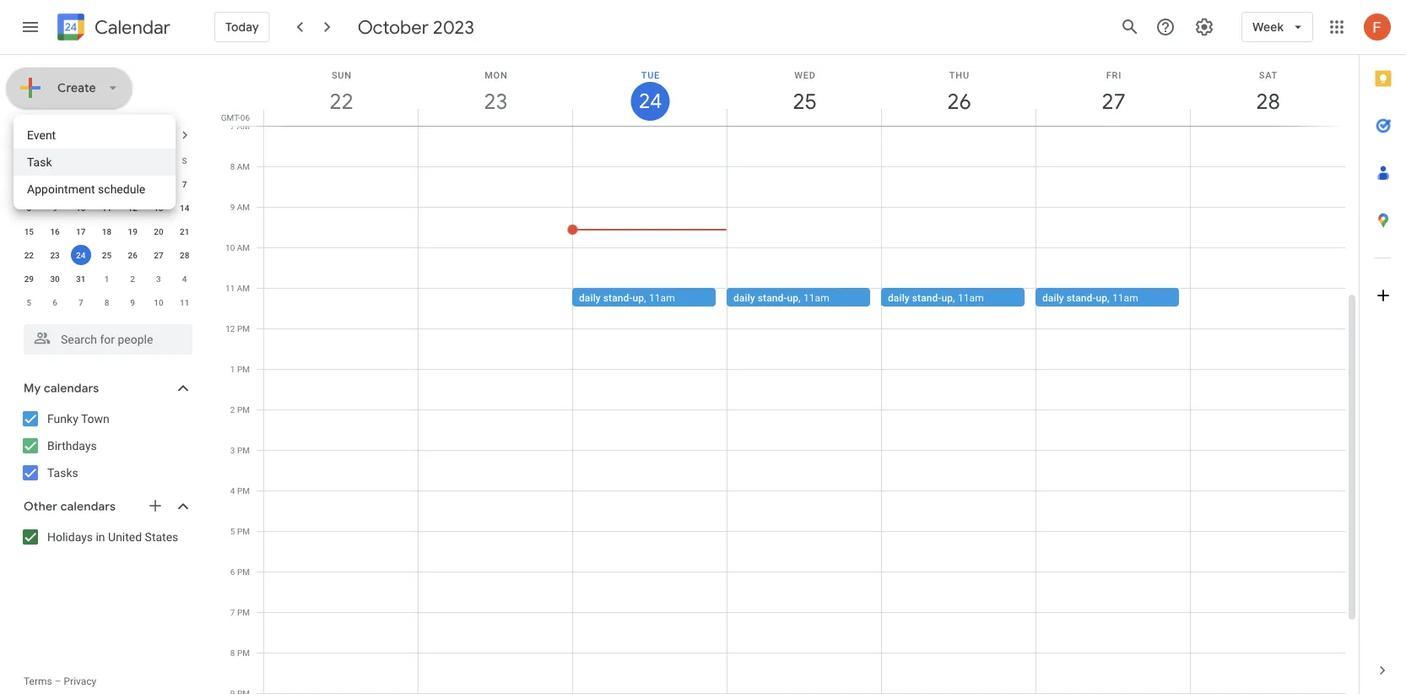 Task type: vqa. For each thing, say whether or not it's contained in the screenshot.


Task type: describe. For each thing, give the bounding box(es) containing it.
28 inside column header
[[1255, 87, 1280, 115]]

fri 27
[[1101, 70, 1125, 115]]

28 link
[[1249, 82, 1288, 121]]

am for 9 am
[[237, 202, 250, 212]]

sun 22
[[328, 70, 353, 115]]

17 element
[[71, 221, 91, 241]]

22 element
[[19, 245, 39, 265]]

17
[[76, 226, 86, 236]]

november 1 element
[[97, 268, 117, 289]]

3 daily from the left
[[888, 292, 910, 304]]

7 up 14 element
[[182, 179, 187, 189]]

am for 7 am
[[237, 121, 250, 131]]

4 daily from the left
[[1043, 292, 1064, 304]]

1 daily stand-up , 11am from the left
[[579, 292, 675, 304]]

Search for people text field
[[34, 324, 182, 355]]

20 element
[[149, 221, 169, 241]]

november 4 element
[[174, 268, 195, 289]]

sat
[[1259, 70, 1278, 80]]

28 inside row
[[180, 250, 189, 260]]

appointment
[[27, 182, 95, 196]]

pm for 2 pm
[[237, 404, 250, 415]]

today button
[[214, 7, 270, 47]]

pm for 6 pm
[[237, 567, 250, 577]]

8 for november 8 element
[[104, 297, 109, 307]]

november 9 element
[[123, 292, 143, 312]]

4 for november 4 element
[[182, 274, 187, 284]]

1 stand- from the left
[[604, 292, 633, 304]]

25 link
[[786, 82, 824, 121]]

3 , from the left
[[953, 292, 956, 304]]

23 inside row
[[50, 250, 60, 260]]

25 element
[[97, 245, 117, 265]]

12 for 12 pm
[[226, 323, 235, 334]]

sat 28
[[1255, 70, 1280, 115]]

1 s from the left
[[26, 155, 32, 165]]

7 pm
[[230, 607, 250, 617]]

25 column header
[[727, 55, 882, 126]]

2 11am from the left
[[804, 292, 830, 304]]

week button
[[1242, 7, 1314, 47]]

10 for the november 10 element
[[154, 297, 163, 307]]

november 2 element
[[123, 268, 143, 289]]

9 am
[[230, 202, 250, 212]]

0 horizontal spatial 9
[[53, 203, 57, 213]]

thu 26
[[946, 70, 971, 115]]

november 3 element
[[149, 268, 169, 289]]

november 6 element
[[45, 292, 65, 312]]

calendar element
[[54, 10, 170, 47]]

calendar
[[95, 16, 170, 39]]

24 cell
[[68, 243, 94, 267]]

other
[[24, 499, 58, 514]]

calendars for my calendars
[[44, 381, 99, 396]]

12 element
[[123, 198, 143, 218]]

3 daily stand-up , 11am from the left
[[888, 292, 984, 304]]

grid containing 22
[[216, 55, 1359, 694]]

wed
[[795, 70, 816, 80]]

24 inside column header
[[638, 88, 661, 114]]

pm for 1 pm
[[237, 364, 250, 374]]

6 for 6 pm
[[230, 567, 235, 577]]

25 inside row
[[102, 250, 112, 260]]

31
[[76, 274, 86, 284]]

22 column header
[[263, 55, 419, 126]]

week
[[1253, 19, 1284, 35]]

2 up from the left
[[787, 292, 799, 304]]

1 , from the left
[[644, 292, 647, 304]]

5 for november 5 element
[[27, 297, 31, 307]]

4 up from the left
[[1096, 292, 1108, 304]]

1 up from the left
[[633, 292, 644, 304]]

31 element
[[71, 268, 91, 289]]

privacy link
[[64, 675, 96, 687]]

1 pm
[[230, 364, 250, 374]]

12 pm
[[226, 323, 250, 334]]

6 for 6
[[53, 297, 57, 307]]

19 element
[[123, 221, 143, 241]]

row containing 1
[[16, 172, 198, 196]]

pm for 8 pm
[[237, 648, 250, 658]]

1 11am from the left
[[649, 292, 675, 304]]

0 vertical spatial 1
[[27, 179, 31, 189]]

mon
[[485, 70, 508, 80]]

2 , from the left
[[799, 292, 801, 304]]

november 10 element
[[149, 292, 169, 312]]

5 for 5 pm
[[230, 526, 235, 536]]

22 inside row
[[24, 250, 34, 260]]

21 element
[[174, 221, 195, 241]]

tue 24
[[638, 70, 661, 114]]

2 s from the left
[[182, 155, 187, 165]]

row containing 5
[[16, 290, 198, 314]]

8 for 8 am
[[230, 161, 235, 171]]

10 am
[[225, 242, 250, 252]]

8 am
[[230, 161, 250, 171]]

19
[[128, 226, 138, 236]]

9 for november 9 element
[[130, 297, 135, 307]]

other calendars
[[24, 499, 116, 514]]

0 horizontal spatial october 2023
[[24, 127, 102, 143]]

task
[[27, 155, 52, 169]]

mon 23
[[483, 70, 508, 115]]

3 pm
[[230, 445, 250, 455]]

7 for november 7 element
[[78, 297, 83, 307]]

27 column header
[[1036, 55, 1191, 126]]

26 inside 'element'
[[128, 250, 138, 260]]

2 stand- from the left
[[758, 292, 787, 304]]

privacy
[[64, 675, 96, 687]]

1 horizontal spatial october 2023
[[358, 15, 474, 39]]

21
[[180, 226, 189, 236]]

add other calendars image
[[147, 497, 164, 514]]

28 element
[[174, 245, 195, 265]]

26 element
[[123, 245, 143, 265]]

8 for 8 pm
[[230, 648, 235, 658]]

am for 8 am
[[237, 161, 250, 171]]

26 link
[[940, 82, 979, 121]]

settings menu image
[[1195, 17, 1215, 37]]

5 pm
[[230, 526, 250, 536]]

0 vertical spatial 4
[[104, 179, 109, 189]]

11 am
[[225, 283, 250, 293]]

13 element
[[149, 198, 169, 218]]

today
[[225, 19, 259, 35]]

22 link
[[322, 82, 361, 121]]

3 11am from the left
[[958, 292, 984, 304]]

27 element
[[149, 245, 169, 265]]

1 daily from the left
[[579, 292, 601, 304]]

wed 25
[[792, 70, 816, 115]]

6 pm
[[230, 567, 250, 577]]

main drawer image
[[20, 17, 41, 37]]

town
[[81, 412, 110, 426]]

7 am
[[230, 121, 250, 131]]

7 for 7 am
[[230, 121, 235, 131]]

2 daily from the left
[[734, 292, 755, 304]]

tasks
[[47, 466, 78, 480]]



Task type: locate. For each thing, give the bounding box(es) containing it.
7 for 7 pm
[[230, 607, 235, 617]]

3 row from the top
[[16, 196, 198, 220]]

my calendars button
[[3, 375, 209, 402]]

0 horizontal spatial october
[[24, 127, 72, 143]]

sun
[[332, 70, 352, 80]]

row containing s
[[16, 149, 198, 172]]

october up m
[[24, 127, 72, 143]]

0 horizontal spatial 23
[[50, 250, 60, 260]]

november 5 element
[[19, 292, 39, 312]]

4
[[104, 179, 109, 189], [182, 274, 187, 284], [230, 485, 235, 496]]

0 vertical spatial 24
[[638, 88, 661, 114]]

24 link
[[631, 82, 670, 121]]

1 horizontal spatial 22
[[328, 87, 353, 115]]

5 down 29 element
[[27, 297, 31, 307]]

11am
[[649, 292, 675, 304], [804, 292, 830, 304], [958, 292, 984, 304], [1113, 292, 1139, 304]]

row group
[[16, 172, 198, 314]]

10 down november 3 element
[[154, 297, 163, 307]]

1 vertical spatial 5
[[27, 297, 31, 307]]

row down november 1 element
[[16, 290, 198, 314]]

october up 22 column header
[[358, 15, 429, 39]]

0 horizontal spatial 22
[[24, 250, 34, 260]]

23
[[483, 87, 507, 115], [50, 250, 60, 260]]

2 up the 3 pm
[[230, 404, 235, 415]]

2 pm
[[230, 404, 250, 415]]

1 horizontal spatial 27
[[1101, 87, 1125, 115]]

4 inside november 4 element
[[182, 274, 187, 284]]

1 vertical spatial october 2023
[[24, 127, 102, 143]]

0 vertical spatial 3
[[78, 179, 83, 189]]

5 row from the top
[[16, 243, 198, 267]]

9 pm from the top
[[237, 648, 250, 658]]

16 element
[[45, 221, 65, 241]]

am for 11 am
[[237, 283, 250, 293]]

0 horizontal spatial s
[[26, 155, 32, 165]]

7 down 31 element on the left of the page
[[78, 297, 83, 307]]

2 horizontal spatial 9
[[230, 202, 235, 212]]

1 vertical spatial 3
[[156, 274, 161, 284]]

2 for the "november 2" element
[[130, 274, 135, 284]]

tab list
[[1360, 55, 1407, 647]]

11 down 10 am
[[225, 283, 235, 293]]

4 am from the top
[[237, 242, 250, 252]]

23 link
[[477, 82, 515, 121]]

0 horizontal spatial 6
[[53, 297, 57, 307]]

s left m
[[26, 155, 32, 165]]

other calendars button
[[3, 493, 209, 520]]

0 vertical spatial 12
[[128, 203, 138, 213]]

daily stand-up , 11am
[[579, 292, 675, 304], [734, 292, 830, 304], [888, 292, 984, 304], [1043, 292, 1139, 304]]

9 up 10 am
[[230, 202, 235, 212]]

1 horizontal spatial 2023
[[433, 15, 474, 39]]

2 horizontal spatial 5
[[230, 526, 235, 536]]

23 element
[[45, 245, 65, 265]]

2 horizontal spatial 11
[[225, 283, 235, 293]]

1 horizontal spatial 24
[[638, 88, 661, 114]]

27 link
[[1095, 82, 1134, 121]]

24
[[638, 88, 661, 114], [76, 250, 86, 260]]

0 vertical spatial 11
[[102, 203, 112, 213]]

calendar heading
[[91, 16, 170, 39]]

6 pm from the top
[[237, 526, 250, 536]]

calendars up funky town at the bottom of page
[[44, 381, 99, 396]]

united
[[108, 530, 142, 544]]

0 horizontal spatial 4
[[104, 179, 109, 189]]

30 element
[[45, 268, 65, 289]]

28
[[1255, 87, 1280, 115], [180, 250, 189, 260]]

calendars inside other calendars dropdown button
[[60, 499, 116, 514]]

1 vertical spatial 24
[[76, 250, 86, 260]]

12 inside grid
[[226, 323, 235, 334]]

2 vertical spatial 2
[[230, 404, 235, 415]]

0 horizontal spatial 27
[[154, 250, 163, 260]]

pm up "2 pm"
[[237, 364, 250, 374]]

s up 14 at the top left
[[182, 155, 187, 165]]

3 for 3 pm
[[230, 445, 235, 455]]

am down 9 am
[[237, 242, 250, 252]]

my calendars list
[[3, 405, 209, 486]]

funky town
[[47, 412, 110, 426]]

9 for 9 am
[[230, 202, 235, 212]]

0 vertical spatial 22
[[328, 87, 353, 115]]

13
[[154, 203, 163, 213]]

0 horizontal spatial 10
[[76, 203, 86, 213]]

18
[[102, 226, 112, 236]]

stand-
[[604, 292, 633, 304], [758, 292, 787, 304], [913, 292, 942, 304], [1067, 292, 1096, 304]]

8 down november 1 element
[[104, 297, 109, 307]]

8 down the 7 am
[[230, 161, 235, 171]]

row up 'schedule'
[[16, 149, 198, 172]]

0 horizontal spatial 3
[[78, 179, 83, 189]]

0 vertical spatial october
[[358, 15, 429, 39]]

holidays in united states
[[47, 530, 178, 544]]

am up 9 am
[[237, 161, 250, 171]]

1 down 12 pm
[[230, 364, 235, 374]]

m
[[51, 155, 59, 165]]

pm up 1 pm
[[237, 323, 250, 334]]

am for 10 am
[[237, 242, 250, 252]]

2 horizontal spatial 1
[[230, 364, 235, 374]]

row up november 1 element
[[16, 243, 198, 267]]

6
[[53, 297, 57, 307], [230, 567, 235, 577]]

row containing 8
[[16, 196, 198, 220]]

calendars for other calendars
[[60, 499, 116, 514]]

1 vertical spatial 22
[[24, 250, 34, 260]]

1 inside grid
[[230, 364, 235, 374]]

2 am from the top
[[237, 161, 250, 171]]

14
[[180, 203, 189, 213]]

1 horizontal spatial october
[[358, 15, 429, 39]]

25 inside the wed 25
[[792, 87, 816, 115]]

7 left 06
[[230, 121, 235, 131]]

2 vertical spatial 10
[[154, 297, 163, 307]]

2 horizontal spatial 4
[[230, 485, 235, 496]]

pm up 5 pm
[[237, 485, 250, 496]]

november 8 element
[[97, 292, 117, 312]]

12
[[128, 203, 138, 213], [226, 323, 235, 334]]

26
[[946, 87, 971, 115], [128, 250, 138, 260]]

24 up 31
[[76, 250, 86, 260]]

4 stand- from the left
[[1067, 292, 1096, 304]]

pm down 7 pm
[[237, 648, 250, 658]]

1 horizontal spatial 10
[[154, 297, 163, 307]]

1 am from the top
[[237, 121, 250, 131]]

4 row from the top
[[16, 220, 198, 243]]

pm for 7 pm
[[237, 607, 250, 617]]

1
[[27, 179, 31, 189], [104, 274, 109, 284], [230, 364, 235, 374]]

3 up from the left
[[942, 292, 953, 304]]

am up 8 am
[[237, 121, 250, 131]]

10 for 10 am
[[225, 242, 235, 252]]

row up 18 element
[[16, 196, 198, 220]]

4 inside grid
[[230, 485, 235, 496]]

2 down 26 'element'
[[130, 274, 135, 284]]

row containing 15
[[16, 220, 198, 243]]

1 up november 8 element
[[104, 274, 109, 284]]

1 down task
[[27, 179, 31, 189]]

11 down november 4 element
[[180, 297, 189, 307]]

5 am from the top
[[237, 283, 250, 293]]

daily
[[579, 292, 601, 304], [734, 292, 755, 304], [888, 292, 910, 304], [1043, 292, 1064, 304]]

1 horizontal spatial 25
[[792, 87, 816, 115]]

october
[[358, 15, 429, 39], [24, 127, 72, 143]]

14 element
[[174, 198, 195, 218]]

27 inside column header
[[1101, 87, 1125, 115]]

terms
[[24, 675, 52, 687]]

1 horizontal spatial 11
[[180, 297, 189, 307]]

2 vertical spatial 1
[[230, 364, 235, 374]]

11 for november 11 element
[[180, 297, 189, 307]]

4 daily stand-up , 11am from the left
[[1043, 292, 1139, 304]]

18 element
[[97, 221, 117, 241]]

pm up the 3 pm
[[237, 404, 250, 415]]

3 up the november 10 element
[[156, 274, 161, 284]]

1 horizontal spatial 12
[[226, 323, 235, 334]]

2 row from the top
[[16, 172, 198, 196]]

pm for 3 pm
[[237, 445, 250, 455]]

27
[[1101, 87, 1125, 115], [154, 250, 163, 260]]

1 vertical spatial 10
[[225, 242, 235, 252]]

1 horizontal spatial 26
[[946, 87, 971, 115]]

26 inside column header
[[946, 87, 971, 115]]

6 down 30 element
[[53, 297, 57, 307]]

22 down the sun
[[328, 87, 353, 115]]

5 down 4 pm
[[230, 526, 235, 536]]

,
[[644, 292, 647, 304], [799, 292, 801, 304], [953, 292, 956, 304], [1108, 292, 1110, 304]]

24 column header
[[572, 55, 728, 126]]

11 up 18
[[102, 203, 112, 213]]

in
[[96, 530, 105, 544]]

10 for '10' element
[[76, 203, 86, 213]]

0 vertical spatial 27
[[1101, 87, 1125, 115]]

row containing 22
[[16, 243, 198, 267]]

24 down tue on the left top of the page
[[638, 88, 661, 114]]

12 down 'schedule'
[[128, 203, 138, 213]]

10
[[76, 203, 86, 213], [225, 242, 235, 252], [154, 297, 163, 307]]

11
[[102, 203, 112, 213], [225, 283, 235, 293], [180, 297, 189, 307]]

24 inside 24, today element
[[76, 250, 86, 260]]

20
[[154, 226, 163, 236]]

1 horizontal spatial 6
[[230, 567, 235, 577]]

28 column header
[[1190, 55, 1346, 126]]

2 vertical spatial 3
[[230, 445, 235, 455]]

0 vertical spatial 25
[[792, 87, 816, 115]]

1 vertical spatial 12
[[226, 323, 235, 334]]

row up 25 element
[[16, 220, 198, 243]]

appointment schedule
[[27, 182, 145, 196]]

9 down 'appointment'
[[53, 203, 57, 213]]

0 horizontal spatial 12
[[128, 203, 138, 213]]

2 daily stand-up , 11am from the left
[[734, 292, 830, 304]]

27 down 20
[[154, 250, 163, 260]]

2 down m
[[53, 179, 57, 189]]

7 down 6 pm
[[230, 607, 235, 617]]

pm up 6 pm
[[237, 526, 250, 536]]

event
[[27, 128, 56, 142]]

birthdays
[[47, 439, 97, 453]]

1 row from the top
[[16, 149, 198, 172]]

10 down appointment schedule
[[76, 203, 86, 213]]

0 horizontal spatial 2
[[53, 179, 57, 189]]

1 pm from the top
[[237, 323, 250, 334]]

1 vertical spatial 23
[[50, 250, 60, 260]]

s
[[26, 155, 32, 165], [182, 155, 187, 165]]

1 horizontal spatial 2
[[130, 274, 135, 284]]

1 vertical spatial 28
[[180, 250, 189, 260]]

tue
[[641, 70, 660, 80]]

None search field
[[0, 317, 209, 355]]

row
[[16, 149, 198, 172], [16, 172, 198, 196], [16, 196, 198, 220], [16, 220, 198, 243], [16, 243, 198, 267], [16, 267, 198, 290], [16, 290, 198, 314]]

1 vertical spatial 11
[[225, 283, 235, 293]]

schedule
[[98, 182, 145, 196]]

3 up '10' element
[[78, 179, 83, 189]]

row containing 29
[[16, 267, 198, 290]]

0 horizontal spatial 25
[[102, 250, 112, 260]]

row down 25 element
[[16, 267, 198, 290]]

6 element
[[149, 174, 169, 194]]

12 for 12
[[128, 203, 138, 213]]

4 down the 3 pm
[[230, 485, 235, 496]]

9
[[230, 202, 235, 212], [53, 203, 57, 213], [130, 297, 135, 307]]

0 vertical spatial 28
[[1255, 87, 1280, 115]]

12 inside row
[[128, 203, 138, 213]]

26 down "thu"
[[946, 87, 971, 115]]

2 horizontal spatial 3
[[230, 445, 235, 455]]

1 vertical spatial october
[[24, 127, 72, 143]]

november 7 element
[[71, 292, 91, 312]]

15
[[24, 226, 34, 236]]

1 vertical spatial 27
[[154, 250, 163, 260]]

1 horizontal spatial 4
[[182, 274, 187, 284]]

1 horizontal spatial 1
[[104, 274, 109, 284]]

2 vertical spatial 11
[[180, 297, 189, 307]]

october 2023 grid
[[16, 149, 198, 314]]

gmt-
[[221, 112, 240, 122]]

16
[[50, 226, 60, 236]]

22
[[328, 87, 353, 115], [24, 250, 34, 260]]

30
[[50, 274, 60, 284]]

8
[[230, 161, 235, 171], [27, 203, 31, 213], [104, 297, 109, 307], [230, 648, 235, 658]]

calendars up in
[[60, 499, 116, 514]]

am down 8 am
[[237, 202, 250, 212]]

2 inside grid
[[230, 404, 235, 415]]

22 inside column header
[[328, 87, 353, 115]]

1 for november 1 element
[[104, 274, 109, 284]]

3 stand- from the left
[[913, 292, 942, 304]]

0 horizontal spatial 28
[[180, 250, 189, 260]]

pm for 4 pm
[[237, 485, 250, 496]]

my calendars
[[24, 381, 99, 396]]

2 horizontal spatial 10
[[225, 242, 235, 252]]

6 up 7 pm
[[230, 567, 235, 577]]

8 pm from the top
[[237, 607, 250, 617]]

1 vertical spatial 2023
[[75, 127, 102, 143]]

11 for 11 am
[[225, 283, 235, 293]]

29 element
[[19, 268, 39, 289]]

2023 up 23 column header
[[433, 15, 474, 39]]

15 element
[[19, 221, 39, 241]]

7
[[230, 121, 235, 131], [182, 179, 187, 189], [78, 297, 83, 307], [230, 607, 235, 617]]

7 pm from the top
[[237, 567, 250, 577]]

0 vertical spatial 23
[[483, 87, 507, 115]]

24, today element
[[71, 245, 91, 265]]

5 up 12 element
[[130, 179, 135, 189]]

25 down wed
[[792, 87, 816, 115]]

4 down the 28 element
[[182, 274, 187, 284]]

3 am from the top
[[237, 202, 250, 212]]

1 vertical spatial 6
[[230, 567, 235, 577]]

06
[[240, 112, 250, 122]]

1 vertical spatial 25
[[102, 250, 112, 260]]

pm down "2 pm"
[[237, 445, 250, 455]]

3 down "2 pm"
[[230, 445, 235, 455]]

10 element
[[71, 198, 91, 218]]

9 down the "november 2" element
[[130, 297, 135, 307]]

pm down 6 pm
[[237, 607, 250, 617]]

gmt-06
[[221, 112, 250, 122]]

grid
[[216, 55, 1359, 694]]

thu
[[950, 70, 970, 80]]

25
[[792, 87, 816, 115], [102, 250, 112, 260]]

2 vertical spatial 4
[[230, 485, 235, 496]]

2 horizontal spatial 2
[[230, 404, 235, 415]]

28 down 21
[[180, 250, 189, 260]]

row group containing 1
[[16, 172, 198, 314]]

11 for 11 element on the top left of the page
[[102, 203, 112, 213]]

0 horizontal spatial 1
[[27, 179, 31, 189]]

0 horizontal spatial 5
[[27, 297, 31, 307]]

26 down the 19
[[128, 250, 138, 260]]

22 up 29 at the top left of page
[[24, 250, 34, 260]]

29
[[24, 274, 34, 284]]

23 down mon
[[483, 87, 507, 115]]

27 inside row
[[154, 250, 163, 260]]

november 11 element
[[174, 292, 195, 312]]

1 vertical spatial 1
[[104, 274, 109, 284]]

11 element
[[97, 198, 117, 218]]

4 for 4 pm
[[230, 485, 235, 496]]

pm down 5 pm
[[237, 567, 250, 577]]

8 up 15 element
[[27, 203, 31, 213]]

0 horizontal spatial 11
[[102, 203, 112, 213]]

am up 12 pm
[[237, 283, 250, 293]]

3 for november 3 element
[[156, 274, 161, 284]]

25 down 18
[[102, 250, 112, 260]]

0 vertical spatial 10
[[76, 203, 86, 213]]

october 2023
[[358, 15, 474, 39], [24, 127, 102, 143]]

–
[[55, 675, 61, 687]]

26 column header
[[881, 55, 1037, 126]]

calendars inside my calendars dropdown button
[[44, 381, 99, 396]]

2
[[53, 179, 57, 189], [130, 274, 135, 284], [230, 404, 235, 415]]

4 up 11 element on the top left of the page
[[104, 179, 109, 189]]

7 row from the top
[[16, 290, 198, 314]]

0 horizontal spatial 26
[[128, 250, 138, 260]]

0 horizontal spatial 24
[[76, 250, 86, 260]]

1 horizontal spatial 9
[[130, 297, 135, 307]]

23 down 16
[[50, 250, 60, 260]]

0 vertical spatial october 2023
[[358, 15, 474, 39]]

0 vertical spatial calendars
[[44, 381, 99, 396]]

holidays
[[47, 530, 93, 544]]

1 horizontal spatial 3
[[156, 274, 161, 284]]

1 horizontal spatial s
[[182, 155, 187, 165]]

states
[[145, 530, 178, 544]]

23 inside mon 23
[[483, 87, 507, 115]]

2 for 2 pm
[[230, 404, 235, 415]]

1 vertical spatial calendars
[[60, 499, 116, 514]]

terms link
[[24, 675, 52, 687]]

27 down 'fri'
[[1101, 87, 1125, 115]]

4 11am from the left
[[1113, 292, 1139, 304]]

0 horizontal spatial 2023
[[75, 127, 102, 143]]

0 vertical spatial 2
[[53, 179, 57, 189]]

10 up '11 am' at the left top
[[225, 242, 235, 252]]

8 down 7 pm
[[230, 648, 235, 658]]

2023
[[433, 15, 474, 39], [75, 127, 102, 143]]

1 vertical spatial 4
[[182, 274, 187, 284]]

4 , from the left
[[1108, 292, 1110, 304]]

5 pm from the top
[[237, 485, 250, 496]]

create button
[[7, 68, 132, 108]]

0 vertical spatial 6
[[53, 297, 57, 307]]

terms – privacy
[[24, 675, 96, 687]]

12 down '11 am' at the left top
[[226, 323, 235, 334]]

funky
[[47, 412, 78, 426]]

23 column header
[[418, 55, 573, 126]]

2023 right event
[[75, 127, 102, 143]]

pm for 12 pm
[[237, 323, 250, 334]]

4 pm from the top
[[237, 445, 250, 455]]

8 pm
[[230, 648, 250, 658]]

0 vertical spatial 26
[[946, 87, 971, 115]]

28 down sat
[[1255, 87, 1280, 115]]

0 vertical spatial 2023
[[433, 15, 474, 39]]

2 vertical spatial 5
[[230, 526, 235, 536]]

2 pm from the top
[[237, 364, 250, 374]]

0 vertical spatial 5
[[130, 179, 135, 189]]

1 for 1 pm
[[230, 364, 235, 374]]

6 inside row
[[53, 297, 57, 307]]

row up 11 element on the top left of the page
[[16, 172, 198, 196]]

fri
[[1107, 70, 1122, 80]]

1 vertical spatial 2
[[130, 274, 135, 284]]

1 horizontal spatial 28
[[1255, 87, 1280, 115]]

up
[[633, 292, 644, 304], [787, 292, 799, 304], [942, 292, 953, 304], [1096, 292, 1108, 304]]

1 horizontal spatial 5
[[130, 179, 135, 189]]

6 row from the top
[[16, 267, 198, 290]]

1 horizontal spatial 23
[[483, 87, 507, 115]]

my
[[24, 381, 41, 396]]

pm for 5 pm
[[237, 526, 250, 536]]

create
[[57, 80, 96, 95]]

3 pm from the top
[[237, 404, 250, 415]]

1 vertical spatial 26
[[128, 250, 138, 260]]

4 pm
[[230, 485, 250, 496]]



